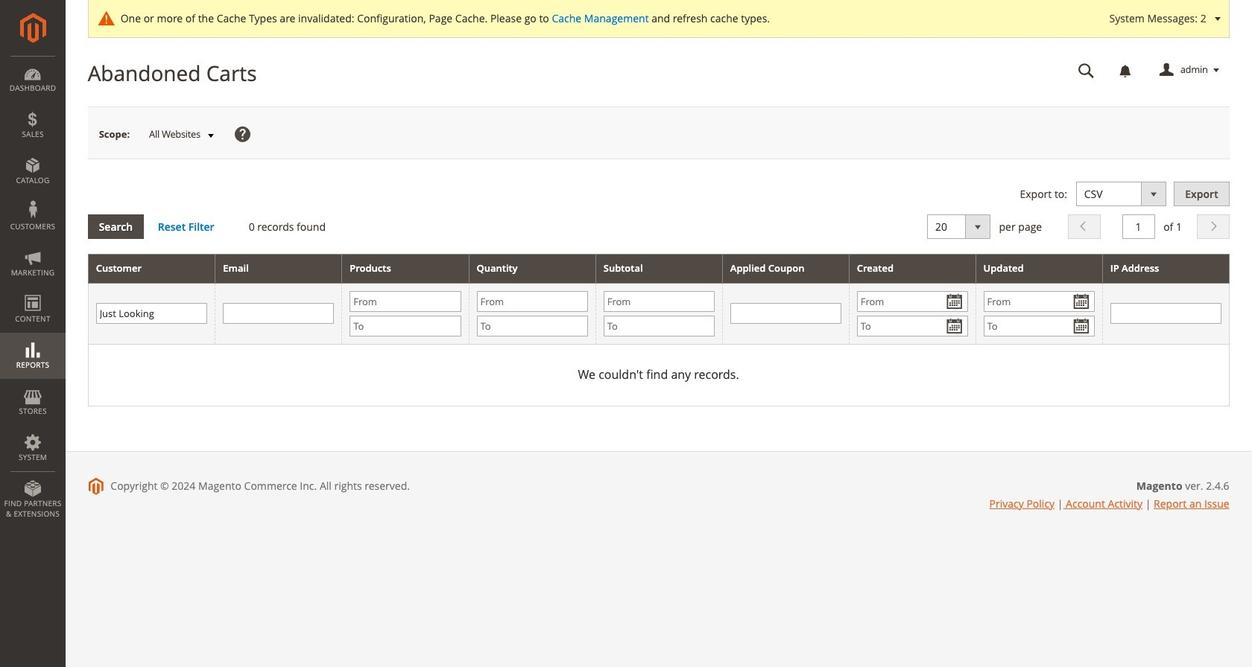 Task type: locate. For each thing, give the bounding box(es) containing it.
to text field for second from text field from the right
[[857, 316, 968, 337]]

0 horizontal spatial to text field
[[350, 316, 461, 337]]

2 horizontal spatial to text field
[[857, 316, 968, 337]]

2 to text field from the left
[[984, 316, 1095, 337]]

None text field
[[1122, 215, 1155, 239], [223, 304, 334, 325], [1111, 304, 1222, 325], [1122, 215, 1155, 239], [223, 304, 334, 325], [1111, 304, 1222, 325]]

0 horizontal spatial from text field
[[350, 291, 461, 312]]

0 horizontal spatial to text field
[[477, 316, 588, 337]]

From text field
[[350, 291, 461, 312], [477, 291, 588, 312]]

1 to text field from the left
[[350, 316, 461, 337]]

To text field
[[350, 316, 461, 337], [604, 316, 715, 337], [857, 316, 968, 337]]

1 horizontal spatial from text field
[[857, 291, 968, 312]]

From text field
[[604, 291, 715, 312], [857, 291, 968, 312], [984, 291, 1095, 312]]

3 to text field from the left
[[857, 316, 968, 337]]

2 to text field from the left
[[604, 316, 715, 337]]

to text field for first from text box from right
[[477, 316, 588, 337]]

menu bar
[[0, 56, 66, 527]]

1 to text field from the left
[[477, 316, 588, 337]]

1 horizontal spatial from text field
[[477, 291, 588, 312]]

1 horizontal spatial to text field
[[604, 316, 715, 337]]

1 horizontal spatial to text field
[[984, 316, 1095, 337]]

2 horizontal spatial from text field
[[984, 291, 1095, 312]]

To text field
[[477, 316, 588, 337], [984, 316, 1095, 337]]

0 horizontal spatial from text field
[[604, 291, 715, 312]]

None text field
[[1068, 57, 1105, 83], [96, 304, 208, 325], [730, 304, 841, 325], [1068, 57, 1105, 83], [96, 304, 208, 325], [730, 304, 841, 325]]

to text field for first from text box from the left
[[350, 316, 461, 337]]

2 from text field from the left
[[477, 291, 588, 312]]

3 from text field from the left
[[984, 291, 1095, 312]]



Task type: vqa. For each thing, say whether or not it's contained in the screenshot.
menu bar on the left of page
yes



Task type: describe. For each thing, give the bounding box(es) containing it.
1 from text field from the left
[[604, 291, 715, 312]]

magento admin panel image
[[20, 13, 46, 43]]

to text field for 3rd from text field from left
[[984, 316, 1095, 337]]

1 from text field from the left
[[350, 291, 461, 312]]

2 from text field from the left
[[857, 291, 968, 312]]

to text field for third from text field from right
[[604, 316, 715, 337]]



